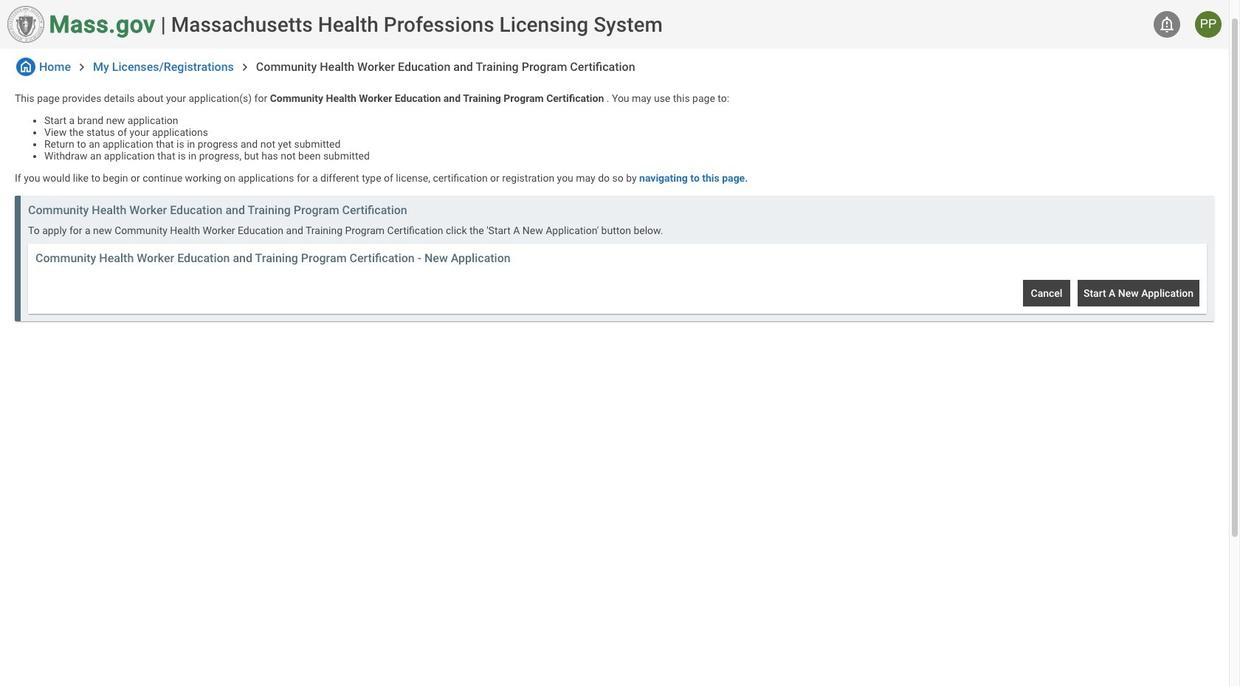Task type: vqa. For each thing, say whether or not it's contained in the screenshot.
option group
no



Task type: describe. For each thing, give the bounding box(es) containing it.
no color image
[[1159, 16, 1177, 33]]

massachusetts state seal image
[[7, 6, 44, 43]]



Task type: locate. For each thing, give the bounding box(es) containing it.
1 horizontal spatial no color image
[[75, 60, 89, 75]]

2 horizontal spatial no color image
[[238, 60, 253, 75]]

no color image
[[16, 58, 35, 76], [75, 60, 89, 75], [238, 60, 253, 75]]

heading
[[171, 12, 663, 37]]

0 horizontal spatial no color image
[[16, 58, 35, 76]]



